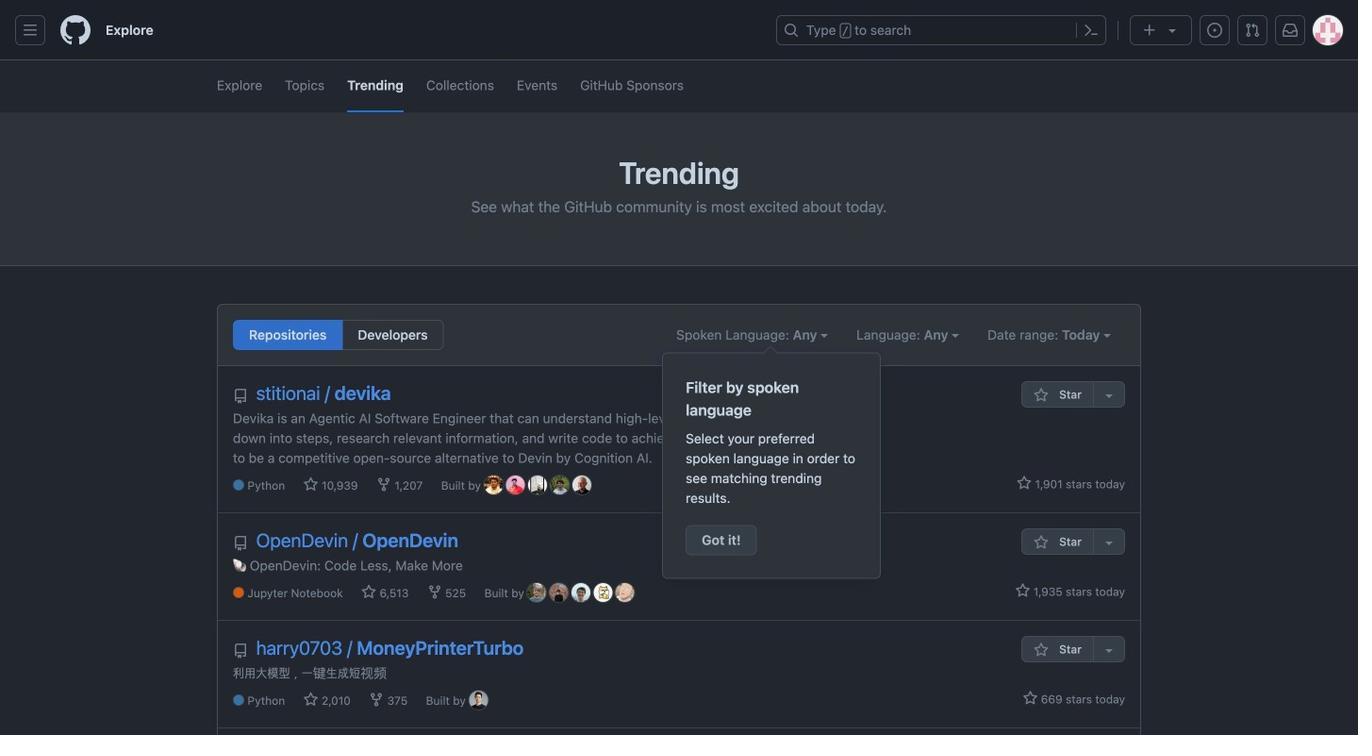 Task type: describe. For each thing, give the bounding box(es) containing it.
@yimothysu image
[[572, 583, 591, 602]]

1 vertical spatial fork image
[[369, 692, 384, 707]]

@rgsk image
[[529, 476, 547, 494]]

0 vertical spatial fork image
[[376, 477, 392, 492]]

issue opened image
[[1208, 23, 1223, 38]]

repo image
[[233, 644, 248, 659]]

triangle down image
[[1165, 23, 1181, 38]]

@huybery image
[[594, 583, 613, 602]]

trending element
[[233, 320, 444, 350]]

add this repository to a list image for star icon corresponding to bottom fork icon
[[1102, 643, 1117, 658]]

star image for fork image
[[1016, 583, 1031, 598]]

star image for topmost fork icon
[[1017, 476, 1033, 491]]

add this repository to a list image for star icon corresponding to topmost fork icon
[[1102, 388, 1117, 403]]

repo image for fork image
[[233, 536, 248, 551]]

plus image
[[1143, 23, 1158, 38]]

@xingyaoww image
[[550, 583, 569, 602]]



Task type: vqa. For each thing, say whether or not it's contained in the screenshot.
top fork icon
yes



Task type: locate. For each thing, give the bounding box(es) containing it.
repo image for topmost fork icon
[[233, 389, 248, 404]]

command palette image
[[1084, 23, 1099, 38]]

1 vertical spatial add this repository to a list image
[[1102, 535, 1117, 550]]

@rohittp0 image
[[551, 476, 569, 494]]

add this repository to a list image for star icon related to fork image
[[1102, 535, 1117, 550]]

0 vertical spatial add this repository to a list image
[[1102, 388, 1117, 403]]

star image
[[1034, 388, 1049, 403], [1034, 535, 1049, 550], [361, 585, 377, 600], [304, 692, 319, 707]]

0 vertical spatial repo image
[[233, 389, 248, 404]]

2 repo image from the top
[[233, 536, 248, 551]]

homepage image
[[60, 15, 91, 45]]

star image
[[1017, 476, 1033, 491], [304, 477, 319, 492], [1016, 583, 1031, 598], [1034, 643, 1049, 658], [1023, 691, 1038, 706]]

1 repo image from the top
[[233, 389, 248, 404]]

1 add this repository to a list image from the top
[[1102, 388, 1117, 403]]

fork image
[[427, 585, 442, 600]]

2 add this repository to a list image from the top
[[1102, 535, 1117, 550]]

1 vertical spatial repo image
[[233, 536, 248, 551]]

@sounishnath003 image
[[506, 476, 525, 494]]

notifications image
[[1283, 23, 1298, 38]]

git pull request image
[[1246, 23, 1261, 38]]

@yufansong image
[[616, 583, 635, 602]]

add this repository to a list image
[[1102, 388, 1117, 403], [1102, 535, 1117, 550], [1102, 643, 1117, 658]]

repo image
[[233, 389, 248, 404], [233, 536, 248, 551]]

@rbren image
[[528, 583, 547, 602]]

fork image
[[376, 477, 392, 492], [369, 692, 384, 707]]

@harry0703 image
[[469, 691, 488, 710]]

@mufeedvh image
[[484, 476, 503, 494]]

3 add this repository to a list image from the top
[[1102, 643, 1117, 658]]

2 vertical spatial add this repository to a list image
[[1102, 643, 1117, 658]]

@schueszy image
[[573, 476, 592, 494]]

star image for bottom fork icon
[[1023, 691, 1038, 706]]



